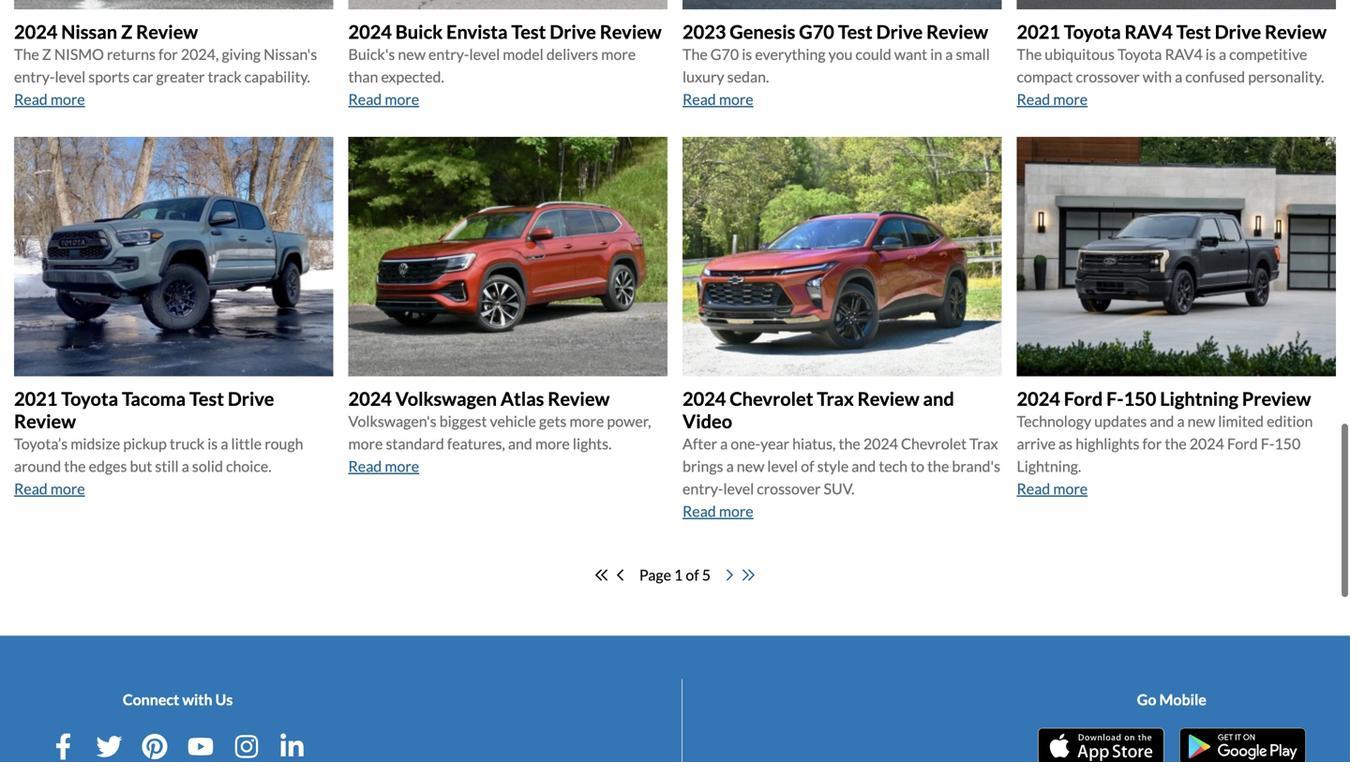 Task type: locate. For each thing, give the bounding box(es) containing it.
1 horizontal spatial g70
[[799, 21, 835, 43]]

entry- inside 2024 buick envista test drive review buick's new entry-level model delivers more than expected. read more
[[429, 45, 469, 63]]

model
[[503, 45, 544, 63]]

2 horizontal spatial the
[[1017, 45, 1042, 63]]

chevrolet
[[730, 388, 814, 410], [902, 435, 967, 453]]

vehicle
[[490, 412, 536, 430]]

z up returns
[[121, 21, 133, 43]]

2021 toyota rav4 test drive review the ubiquitous toyota rav4 is a competitive compact crossover with a confused personality. read more
[[1017, 21, 1327, 108]]

drive inside 2021 toyota rav4 test drive review the ubiquitous toyota rav4 is a competitive compact crossover with a confused personality. read more
[[1215, 21, 1262, 43]]

than
[[348, 67, 378, 86]]

g70 down 2023
[[711, 45, 739, 63]]

level inside the 2024 nissan z review the z nismo returns for 2024, giving nissan's entry-level sports car greater track capability. read more
[[55, 67, 86, 86]]

more down brings
[[719, 502, 754, 520]]

is inside the 2021 toyota tacoma test drive review toyota's midsize pickup truck is a little rough around the edges but still a solid choice. read more
[[207, 435, 218, 453]]

more inside 2021 toyota rav4 test drive review the ubiquitous toyota rav4 is a competitive compact crossover with a confused personality. read more
[[1054, 90, 1088, 108]]

connect with us
[[123, 691, 233, 709]]

2024 chevrolet trax review and video after a one-year hiatus, the 2024 chevrolet trax brings a new level of style and tech to the brand's entry-level crossover suv. read more
[[683, 388, 1001, 520]]

brand's
[[953, 457, 1001, 475]]

2 horizontal spatial entry-
[[683, 480, 724, 498]]

0 vertical spatial new
[[398, 45, 426, 63]]

0 vertical spatial crossover
[[1076, 67, 1140, 86]]

youtube image
[[188, 734, 214, 760]]

new down one-
[[737, 457, 765, 475]]

go to next page image
[[726, 564, 735, 587]]

a down lightning
[[1178, 412, 1185, 430]]

a right 'in'
[[946, 45, 953, 63]]

toyota up ubiquitous
[[1064, 21, 1122, 43]]

the down midsize
[[64, 457, 86, 475]]

greater
[[156, 67, 205, 86]]

the down lightning
[[1165, 435, 1187, 453]]

more down 'lightning.'
[[1054, 480, 1088, 498]]

one-
[[731, 435, 761, 453]]

after
[[683, 435, 718, 453]]

drive up want
[[877, 21, 923, 43]]

1 horizontal spatial entry-
[[429, 45, 469, 63]]

0 horizontal spatial the
[[14, 45, 39, 63]]

compact
[[1017, 67, 1074, 86]]

1 horizontal spatial is
[[742, 45, 753, 63]]

the inside 2021 toyota rav4 test drive review the ubiquitous toyota rav4 is a competitive compact crossover with a confused personality. read more
[[1017, 45, 1042, 63]]

1 horizontal spatial crossover
[[1076, 67, 1140, 86]]

0 horizontal spatial 2021
[[14, 388, 58, 410]]

2021 inside the 2021 toyota tacoma test drive review toyota's midsize pickup truck is a little rough around the edges but still a solid choice. read more
[[14, 388, 58, 410]]

preview
[[1243, 388, 1312, 410]]

toyota's
[[14, 435, 68, 453]]

test for g70
[[838, 21, 873, 43]]

2024 up after
[[683, 388, 726, 410]]

crossover inside 2021 toyota rav4 test drive review the ubiquitous toyota rav4 is a competitive compact crossover with a confused personality. read more
[[1076, 67, 1140, 86]]

review up competitive
[[1265, 21, 1327, 43]]

more down nismo
[[50, 90, 85, 108]]

is inside 2023 genesis g70 test drive review the g70 is everything you could want in a small luxury sedan. read more
[[742, 45, 753, 63]]

2021 for 2021 toyota tacoma test drive review
[[14, 388, 58, 410]]

1 vertical spatial entry-
[[14, 67, 55, 86]]

2 horizontal spatial new
[[1188, 412, 1216, 430]]

rav4 down '2021 toyota rav4 test drive review' image
[[1125, 21, 1173, 43]]

more inside the 2021 toyota tacoma test drive review toyota's midsize pickup truck is a little rough around the edges but still a solid choice. read more
[[50, 480, 85, 498]]

expected.
[[381, 67, 444, 86]]

crossover down year
[[757, 480, 821, 498]]

toyota
[[1064, 21, 1122, 43], [1118, 45, 1163, 63], [61, 388, 118, 410]]

2024 inside 2024 buick envista test drive review buick's new entry-level model delivers more than expected. read more
[[348, 21, 392, 43]]

0 horizontal spatial entry-
[[14, 67, 55, 86]]

2021 toyota rav4 test drive review image
[[1017, 0, 1337, 9]]

of right 1
[[686, 566, 700, 584]]

a
[[946, 45, 953, 63], [1219, 45, 1227, 63], [1175, 67, 1183, 86], [1178, 412, 1185, 430], [221, 435, 228, 453], [721, 435, 728, 453], [182, 457, 189, 475], [727, 457, 734, 475]]

g70
[[799, 21, 835, 43], [711, 45, 739, 63]]

0 horizontal spatial is
[[207, 435, 218, 453]]

review up the small
[[927, 21, 989, 43]]

drive inside the 2021 toyota tacoma test drive review toyota's midsize pickup truck is a little rough around the edges but still a solid choice. read more
[[228, 388, 274, 410]]

entry- down brings
[[683, 480, 724, 498]]

level inside 2024 buick envista test drive review buick's new entry-level model delivers more than expected. read more
[[469, 45, 500, 63]]

edges
[[89, 457, 127, 475]]

track
[[208, 67, 242, 86]]

level down nismo
[[55, 67, 86, 86]]

the up "luxury"
[[683, 45, 708, 63]]

drive up little
[[228, 388, 274, 410]]

test inside 2021 toyota rav4 test drive review the ubiquitous toyota rav4 is a competitive compact crossover with a confused personality. read more
[[1177, 21, 1212, 43]]

1 vertical spatial new
[[1188, 412, 1216, 430]]

new inside 2024 ford f-150 lightning preview technology updates and a new limited edition arrive as highlights for the 2024 ford f-150 lightning. read more
[[1188, 412, 1216, 430]]

2024 for 2024 chevrolet trax review and video
[[683, 388, 726, 410]]

review inside 2023 genesis g70 test drive review the g70 is everything you could want in a small luxury sedan. read more
[[927, 21, 989, 43]]

trax up brand's
[[970, 435, 999, 453]]

test inside 2023 genesis g70 test drive review the g70 is everything you could want in a small luxury sedan. read more
[[838, 21, 873, 43]]

2024 up "technology"
[[1017, 388, 1061, 410]]

entry-
[[429, 45, 469, 63], [14, 67, 55, 86], [683, 480, 724, 498]]

1 horizontal spatial for
[[1143, 435, 1163, 453]]

review down 2024 nissan z review image
[[136, 21, 198, 43]]

0 vertical spatial with
[[1143, 67, 1173, 86]]

2024 nissan z review the z nismo returns for 2024, giving nissan's entry-level sports car greater track capability. read more
[[14, 21, 317, 108]]

ford down limited
[[1228, 435, 1259, 453]]

drive up competitive
[[1215, 21, 1262, 43]]

entry- inside 2024 chevrolet trax review and video after a one-year hiatus, the 2024 chevrolet trax brings a new level of style and tech to the brand's entry-level crossover suv. read more
[[683, 480, 724, 498]]

lights.
[[573, 435, 612, 453]]

review up tech
[[858, 388, 920, 410]]

2 vertical spatial new
[[737, 457, 765, 475]]

for down updates at the right bottom of the page
[[1143, 435, 1163, 453]]

confused
[[1186, 67, 1246, 86]]

drive for rav4
[[1215, 21, 1262, 43]]

2021 up compact
[[1017, 21, 1061, 43]]

more down sedan.
[[719, 90, 754, 108]]

2024 up volkswagen's
[[348, 388, 392, 410]]

test up model
[[512, 21, 546, 43]]

and inside 2024 ford f-150 lightning preview technology updates and a new limited edition arrive as highlights for the 2024 ford f-150 lightning. read more
[[1150, 412, 1175, 430]]

a inside 2024 ford f-150 lightning preview technology updates and a new limited edition arrive as highlights for the 2024 ford f-150 lightning. read more
[[1178, 412, 1185, 430]]

toyota for 2021 toyota tacoma test drive review
[[61, 388, 118, 410]]

is for 2021 toyota rav4 test drive review
[[1206, 45, 1217, 63]]

mobile
[[1160, 691, 1207, 709]]

volkswagen
[[396, 388, 497, 410]]

chevrolet up year
[[730, 388, 814, 410]]

new inside 2024 chevrolet trax review and video after a one-year hiatus, the 2024 chevrolet trax brings a new level of style and tech to the brand's entry-level crossover suv. read more
[[737, 457, 765, 475]]

and
[[924, 388, 955, 410], [1150, 412, 1175, 430], [508, 435, 533, 453], [852, 457, 876, 475]]

for up the greater
[[159, 45, 178, 63]]

midsize
[[71, 435, 120, 453]]

new down lightning
[[1188, 412, 1216, 430]]

drive for tacoma
[[228, 388, 274, 410]]

2 the from the left
[[683, 45, 708, 63]]

test inside 2024 buick envista test drive review buick's new entry-level model delivers more than expected. read more
[[512, 21, 546, 43]]

facebook image
[[50, 734, 77, 760]]

0 vertical spatial of
[[801, 457, 815, 475]]

2021 up toyota's at left bottom
[[14, 388, 58, 410]]

more down 'around'
[[50, 480, 85, 498]]

1 vertical spatial g70
[[711, 45, 739, 63]]

drive
[[550, 21, 596, 43], [877, 21, 923, 43], [1215, 21, 1262, 43], [228, 388, 274, 410]]

but
[[130, 457, 152, 475]]

0 horizontal spatial crossover
[[757, 480, 821, 498]]

2021 toyota tacoma test drive review toyota's midsize pickup truck is a little rough around the edges but still a solid choice. read more
[[14, 388, 303, 498]]

1 horizontal spatial ford
[[1228, 435, 1259, 453]]

new
[[398, 45, 426, 63], [1188, 412, 1216, 430], [737, 457, 765, 475]]

get it on google play image
[[1180, 728, 1307, 763]]

f- down edition
[[1261, 435, 1275, 453]]

crossover inside 2024 chevrolet trax review and video after a one-year hiatus, the 2024 chevrolet trax brings a new level of style and tech to the brand's entry-level crossover suv. read more
[[757, 480, 821, 498]]

test down '2021 toyota rav4 test drive review' image
[[1177, 21, 1212, 43]]

read inside 2024 volkswagen atlas review volkswagen's biggest vehicle gets more power, more standard features, and more lights. read more
[[348, 457, 382, 475]]

drive inside 2024 buick envista test drive review buick's new entry-level model delivers more than expected. read more
[[550, 21, 596, 43]]

buick
[[396, 21, 443, 43]]

f-
[[1107, 388, 1124, 410], [1261, 435, 1275, 453]]

0 horizontal spatial trax
[[817, 388, 854, 410]]

the inside 2023 genesis g70 test drive review the g70 is everything you could want in a small luxury sedan. read more
[[683, 45, 708, 63]]

toyota up midsize
[[61, 388, 118, 410]]

2024 buick envista test drive review buick's new entry-level model delivers more than expected. read more
[[348, 21, 662, 108]]

for inside 2024 ford f-150 lightning preview technology updates and a new limited edition arrive as highlights for the 2024 ford f-150 lightning. read more
[[1143, 435, 1163, 453]]

instagram image
[[233, 734, 260, 760]]

style
[[818, 457, 849, 475]]

more inside the 2024 nissan z review the z nismo returns for 2024, giving nissan's entry-level sports car greater track capability. read more
[[50, 90, 85, 108]]

0 horizontal spatial with
[[182, 691, 213, 709]]

2024 inside the 2024 nissan z review the z nismo returns for 2024, giving nissan's entry-level sports car greater track capability. read more
[[14, 21, 58, 43]]

is up solid
[[207, 435, 218, 453]]

150 up updates at the right bottom of the page
[[1124, 388, 1157, 410]]

0 vertical spatial for
[[159, 45, 178, 63]]

0 vertical spatial f-
[[1107, 388, 1124, 410]]

1 vertical spatial 150
[[1275, 435, 1301, 453]]

trax up hiatus,
[[817, 388, 854, 410]]

around
[[14, 457, 61, 475]]

2024 inside 2024 volkswagen atlas review volkswagen's biggest vehicle gets more power, more standard features, and more lights. read more
[[348, 388, 392, 410]]

2021 toyota tacoma test drive review image
[[14, 137, 333, 376]]

1 vertical spatial for
[[1143, 435, 1163, 453]]

test for tacoma
[[189, 388, 224, 410]]

0 horizontal spatial 150
[[1124, 388, 1157, 410]]

read inside 2021 toyota rav4 test drive review the ubiquitous toyota rav4 is a competitive compact crossover with a confused personality. read more
[[1017, 90, 1051, 108]]

delivers
[[547, 45, 599, 63]]

review inside 2024 buick envista test drive review buick's new entry-level model delivers more than expected. read more
[[600, 21, 662, 43]]

is inside 2021 toyota rav4 test drive review the ubiquitous toyota rav4 is a competitive compact crossover with a confused personality. read more
[[1206, 45, 1217, 63]]

the up compact
[[1017, 45, 1042, 63]]

1 horizontal spatial new
[[737, 457, 765, 475]]

2024 nissan z review image
[[14, 0, 333, 9]]

more up 'lights.'
[[570, 412, 604, 430]]

2 vertical spatial entry-
[[683, 480, 724, 498]]

the inside the 2024 nissan z review the z nismo returns for 2024, giving nissan's entry-level sports car greater track capability. read more
[[14, 45, 39, 63]]

2023 genesis g70 test drive review image
[[683, 0, 1002, 9]]

review up toyota's at left bottom
[[14, 410, 76, 433]]

3 the from the left
[[1017, 45, 1042, 63]]

pickup
[[123, 435, 167, 453]]

z left nismo
[[42, 45, 51, 63]]

1
[[675, 566, 683, 584]]

1 horizontal spatial trax
[[970, 435, 999, 453]]

5
[[702, 566, 711, 584]]

toyota right ubiquitous
[[1118, 45, 1163, 63]]

review left 2023
[[600, 21, 662, 43]]

is up confused
[[1206, 45, 1217, 63]]

1 vertical spatial of
[[686, 566, 700, 584]]

with left confused
[[1143, 67, 1173, 86]]

f- up updates at the right bottom of the page
[[1107, 388, 1124, 410]]

returns
[[107, 45, 156, 63]]

0 vertical spatial z
[[121, 21, 133, 43]]

read
[[14, 90, 48, 108], [348, 90, 382, 108], [683, 90, 716, 108], [1017, 90, 1051, 108], [348, 457, 382, 475], [14, 480, 48, 498], [1017, 480, 1051, 498], [683, 502, 716, 520]]

1 vertical spatial crossover
[[757, 480, 821, 498]]

review up gets
[[548, 388, 610, 410]]

suv.
[[824, 480, 855, 498]]

tech
[[879, 457, 908, 475]]

is
[[742, 45, 753, 63], [1206, 45, 1217, 63], [207, 435, 218, 453]]

test up truck
[[189, 388, 224, 410]]

0 vertical spatial toyota
[[1064, 21, 1122, 43]]

1 horizontal spatial the
[[683, 45, 708, 63]]

2021 inside 2021 toyota rav4 test drive review the ubiquitous toyota rav4 is a competitive compact crossover with a confused personality. read more
[[1017, 21, 1061, 43]]

is up sedan.
[[742, 45, 753, 63]]

1 horizontal spatial with
[[1143, 67, 1173, 86]]

rav4 up confused
[[1165, 45, 1203, 63]]

the
[[839, 435, 861, 453], [1165, 435, 1187, 453], [64, 457, 86, 475], [928, 457, 950, 475]]

2024 up nismo
[[14, 21, 58, 43]]

test inside the 2021 toyota tacoma test drive review toyota's midsize pickup truck is a little rough around the edges but still a solid choice. read more
[[189, 388, 224, 410]]

1 vertical spatial ford
[[1228, 435, 1259, 453]]

2 horizontal spatial is
[[1206, 45, 1217, 63]]

150 down edition
[[1275, 435, 1301, 453]]

and down vehicle
[[508, 435, 533, 453]]

more down compact
[[1054, 90, 1088, 108]]

1 horizontal spatial f-
[[1261, 435, 1275, 453]]

ford up "technology"
[[1064, 388, 1103, 410]]

2023
[[683, 21, 726, 43]]

nissan's
[[264, 45, 317, 63]]

0 vertical spatial trax
[[817, 388, 854, 410]]

1 vertical spatial trax
[[970, 435, 999, 453]]

0 horizontal spatial for
[[159, 45, 178, 63]]

a right still
[[182, 457, 189, 475]]

read inside 2024 buick envista test drive review buick's new entry-level model delivers more than expected. read more
[[348, 90, 382, 108]]

1 vertical spatial 2021
[[14, 388, 58, 410]]

0 horizontal spatial ford
[[1064, 388, 1103, 410]]

updates
[[1095, 412, 1148, 430]]

0 vertical spatial 150
[[1124, 388, 1157, 410]]

1 the from the left
[[14, 45, 39, 63]]

the left nismo
[[14, 45, 39, 63]]

0 horizontal spatial f-
[[1107, 388, 1124, 410]]

everything
[[755, 45, 826, 63]]

2024 chevrolet trax review and video image
[[683, 137, 1002, 376]]

toyota inside the 2021 toyota tacoma test drive review toyota's midsize pickup truck is a little rough around the edges but still a solid choice. read more
[[61, 388, 118, 410]]

1 horizontal spatial of
[[801, 457, 815, 475]]

drive up the delivers on the top of the page
[[550, 21, 596, 43]]

truck
[[170, 435, 205, 453]]

1 horizontal spatial 2021
[[1017, 21, 1061, 43]]

chevrolet up "to"
[[902, 435, 967, 453]]

level down envista
[[469, 45, 500, 63]]

0 vertical spatial rav4
[[1125, 21, 1173, 43]]

0 horizontal spatial z
[[42, 45, 51, 63]]

genesis
[[730, 21, 796, 43]]

1 vertical spatial chevrolet
[[902, 435, 967, 453]]

z
[[121, 21, 133, 43], [42, 45, 51, 63]]

1 vertical spatial with
[[182, 691, 213, 709]]

and right updates at the right bottom of the page
[[1150, 412, 1175, 430]]

of down hiatus,
[[801, 457, 815, 475]]

more
[[601, 45, 636, 63], [50, 90, 85, 108], [385, 90, 420, 108], [719, 90, 754, 108], [1054, 90, 1088, 108], [570, 412, 604, 430], [348, 435, 383, 453], [536, 435, 570, 453], [385, 457, 420, 475], [50, 480, 85, 498], [1054, 480, 1088, 498], [719, 502, 754, 520]]

2024 up buick's
[[348, 21, 392, 43]]

read inside 2023 genesis g70 test drive review the g70 is everything you could want in a small luxury sedan. read more
[[683, 90, 716, 108]]

review inside 2024 volkswagen atlas review volkswagen's biggest vehicle gets more power, more standard features, and more lights. read more
[[548, 388, 610, 410]]

entry- down envista
[[429, 45, 469, 63]]

competitive
[[1230, 45, 1308, 63]]

the inside the 2021 toyota tacoma test drive review toyota's midsize pickup truck is a little rough around the edges but still a solid choice. read more
[[64, 457, 86, 475]]

toyota for 2021 toyota rav4 test drive review
[[1064, 21, 1122, 43]]

g70 up you
[[799, 21, 835, 43]]

0 vertical spatial 2021
[[1017, 21, 1061, 43]]

1 vertical spatial rav4
[[1165, 45, 1203, 63]]

0 vertical spatial chevrolet
[[730, 388, 814, 410]]

review inside the 2024 nissan z review the z nismo returns for 2024, giving nissan's entry-level sports car greater track capability. read more
[[136, 21, 198, 43]]

drive inside 2023 genesis g70 test drive review the g70 is everything you could want in a small luxury sedan. read more
[[877, 21, 923, 43]]

more inside 2024 ford f-150 lightning preview technology updates and a new limited edition arrive as highlights for the 2024 ford f-150 lightning. read more
[[1054, 480, 1088, 498]]

0 vertical spatial entry-
[[429, 45, 469, 63]]

of inside 2024 chevrolet trax review and video after a one-year hiatus, the 2024 chevrolet trax brings a new level of style and tech to the brand's entry-level crossover suv. read more
[[801, 457, 815, 475]]

new up expected.
[[398, 45, 426, 63]]

crossover down ubiquitous
[[1076, 67, 1140, 86]]

new inside 2024 buick envista test drive review buick's new entry-level model delivers more than expected. read more
[[398, 45, 426, 63]]

connect
[[123, 691, 179, 709]]

2021 for 2021 toyota rav4 test drive review
[[1017, 21, 1061, 43]]

150
[[1124, 388, 1157, 410], [1275, 435, 1301, 453]]

the right "to"
[[928, 457, 950, 475]]

2024 ford f-150 lightning preview technology updates and a new limited edition arrive as highlights for the 2024 ford f-150 lightning. read more
[[1017, 388, 1314, 498]]

solid
[[192, 457, 223, 475]]

a up confused
[[1219, 45, 1227, 63]]

0 vertical spatial ford
[[1064, 388, 1103, 410]]

entry- down nismo
[[14, 67, 55, 86]]

arrive
[[1017, 435, 1056, 453]]

small
[[956, 45, 990, 63]]

test
[[512, 21, 546, 43], [838, 21, 873, 43], [1177, 21, 1212, 43], [189, 388, 224, 410]]

2 vertical spatial toyota
[[61, 388, 118, 410]]

2024
[[14, 21, 58, 43], [348, 21, 392, 43], [348, 388, 392, 410], [683, 388, 726, 410], [1017, 388, 1061, 410], [864, 435, 899, 453], [1190, 435, 1225, 453]]

download on the app store image
[[1038, 728, 1165, 763]]

with left us
[[182, 691, 213, 709]]

test up you
[[838, 21, 873, 43]]

0 horizontal spatial new
[[398, 45, 426, 63]]



Task type: describe. For each thing, give the bounding box(es) containing it.
as
[[1059, 435, 1073, 453]]

2024 down limited
[[1190, 435, 1225, 453]]

level down brings
[[724, 480, 754, 498]]

linkedin image
[[279, 734, 305, 760]]

read inside 2024 chevrolet trax review and video after a one-year hiatus, the 2024 chevrolet trax brings a new level of style and tech to the brand's entry-level crossover suv. read more
[[683, 502, 716, 520]]

read inside the 2024 nissan z review the z nismo returns for 2024, giving nissan's entry-level sports car greater track capability. read more
[[14, 90, 48, 108]]

more down standard
[[385, 457, 420, 475]]

lightning.
[[1017, 457, 1082, 475]]

giving
[[222, 45, 261, 63]]

go to first page image
[[595, 564, 609, 587]]

review inside the 2021 toyota tacoma test drive review toyota's midsize pickup truck is a little rough around the edges but still a solid choice. read more
[[14, 410, 76, 433]]

2024 up tech
[[864, 435, 899, 453]]

want
[[895, 45, 928, 63]]

test for rav4
[[1177, 21, 1212, 43]]

2024 volkswagen atlas review volkswagen's biggest vehicle gets more power, more standard features, and more lights. read more
[[348, 388, 652, 475]]

and left tech
[[852, 457, 876, 475]]

and up "to"
[[924, 388, 955, 410]]

more inside 2024 chevrolet trax review and video after a one-year hiatus, the 2024 chevrolet trax brings a new level of style and tech to the brand's entry-level crossover suv. read more
[[719, 502, 754, 520]]

more down expected.
[[385, 90, 420, 108]]

2023 genesis g70 test drive review the g70 is everything you could want in a small luxury sedan. read more
[[683, 21, 990, 108]]

buick's
[[348, 45, 395, 63]]

is for 2021 toyota tacoma test drive review
[[207, 435, 218, 453]]

lightning
[[1161, 388, 1239, 410]]

edition
[[1267, 412, 1314, 430]]

brings
[[683, 457, 724, 475]]

read inside the 2021 toyota tacoma test drive review toyota's midsize pickup truck is a little rough around the edges but still a solid choice. read more
[[14, 480, 48, 498]]

power,
[[607, 412, 652, 430]]

hiatus,
[[793, 435, 836, 453]]

video
[[683, 410, 733, 433]]

1 horizontal spatial z
[[121, 21, 133, 43]]

in
[[931, 45, 943, 63]]

little
[[231, 435, 262, 453]]

capability.
[[245, 67, 310, 86]]

level down year
[[768, 457, 798, 475]]

go mobile
[[1138, 691, 1207, 709]]

more right the delivers on the top of the page
[[601, 45, 636, 63]]

a inside 2023 genesis g70 test drive review the g70 is everything you could want in a small luxury sedan. read more
[[946, 45, 953, 63]]

standard
[[386, 435, 444, 453]]

tacoma
[[122, 388, 186, 410]]

still
[[155, 457, 179, 475]]

you
[[829, 45, 853, 63]]

could
[[856, 45, 892, 63]]

1 vertical spatial z
[[42, 45, 51, 63]]

a right brings
[[727, 457, 734, 475]]

choice.
[[226, 457, 272, 475]]

luxury
[[683, 67, 725, 86]]

read inside 2024 ford f-150 lightning preview technology updates and a new limited edition arrive as highlights for the 2024 ford f-150 lightning. read more
[[1017, 480, 1051, 498]]

atlas
[[501, 388, 544, 410]]

technology
[[1017, 412, 1092, 430]]

pinterest image
[[142, 734, 168, 760]]

more down volkswagen's
[[348, 435, 383, 453]]

1 horizontal spatial 150
[[1275, 435, 1301, 453]]

2024 ford f-150 lightning preview image
[[1017, 137, 1337, 376]]

2024 for 2024 buick envista test drive review
[[348, 21, 392, 43]]

the inside 2024 ford f-150 lightning preview technology updates and a new limited edition arrive as highlights for the 2024 ford f-150 lightning. read more
[[1165, 435, 1187, 453]]

more down gets
[[536, 435, 570, 453]]

to
[[911, 457, 925, 475]]

highlights
[[1076, 435, 1140, 453]]

nissan
[[61, 21, 117, 43]]

1 vertical spatial f-
[[1261, 435, 1275, 453]]

limited
[[1219, 412, 1265, 430]]

biggest
[[440, 412, 487, 430]]

a left little
[[221, 435, 228, 453]]

envista
[[447, 21, 508, 43]]

rough
[[265, 435, 303, 453]]

the for 2023 genesis g70 test drive review
[[683, 45, 708, 63]]

us
[[215, 691, 233, 709]]

a left confused
[[1175, 67, 1183, 86]]

1 vertical spatial toyota
[[1118, 45, 1163, 63]]

nismo
[[54, 45, 104, 63]]

the for 2021 toyota rav4 test drive review
[[1017, 45, 1042, 63]]

go to previous page image
[[616, 564, 625, 587]]

drive for envista
[[550, 21, 596, 43]]

entry- inside the 2024 nissan z review the z nismo returns for 2024, giving nissan's entry-level sports car greater track capability. read more
[[14, 67, 55, 86]]

test for envista
[[512, 21, 546, 43]]

twitter image
[[96, 734, 122, 760]]

2024 volkswagen atlas review image
[[348, 137, 668, 376]]

sedan.
[[728, 67, 770, 86]]

a left one-
[[721, 435, 728, 453]]

year
[[761, 435, 790, 453]]

for inside the 2024 nissan z review the z nismo returns for 2024, giving nissan's entry-level sports car greater track capability. read more
[[159, 45, 178, 63]]

0 vertical spatial g70
[[799, 21, 835, 43]]

drive for g70
[[877, 21, 923, 43]]

2024,
[[181, 45, 219, 63]]

page
[[640, 566, 672, 584]]

personality.
[[1249, 67, 1325, 86]]

and inside 2024 volkswagen atlas review volkswagen's biggest vehicle gets more power, more standard features, and more lights. read more
[[508, 435, 533, 453]]

2024 for 2024 nissan z review
[[14, 21, 58, 43]]

the up style
[[839, 435, 861, 453]]

volkswagen's
[[348, 412, 437, 430]]

gets
[[539, 412, 567, 430]]

go
[[1138, 691, 1157, 709]]

review inside 2024 chevrolet trax review and video after a one-year hiatus, the 2024 chevrolet trax brings a new level of style and tech to the brand's entry-level crossover suv. read more
[[858, 388, 920, 410]]

2024 buick envista test drive review image
[[348, 0, 668, 9]]

review inside 2021 toyota rav4 test drive review the ubiquitous toyota rav4 is a competitive compact crossover with a confused personality. read more
[[1265, 21, 1327, 43]]

0 horizontal spatial of
[[686, 566, 700, 584]]

with inside 2021 toyota rav4 test drive review the ubiquitous toyota rav4 is a competitive compact crossover with a confused personality. read more
[[1143, 67, 1173, 86]]

1 horizontal spatial chevrolet
[[902, 435, 967, 453]]

go to last page image
[[742, 564, 756, 587]]

0 horizontal spatial g70
[[711, 45, 739, 63]]

more inside 2023 genesis g70 test drive review the g70 is everything you could want in a small luxury sedan. read more
[[719, 90, 754, 108]]

ubiquitous
[[1045, 45, 1115, 63]]

page 1 of 5
[[640, 566, 711, 584]]

car
[[133, 67, 153, 86]]

2024 for 2024 volkswagen atlas review
[[348, 388, 392, 410]]

0 horizontal spatial chevrolet
[[730, 388, 814, 410]]

sports
[[88, 67, 130, 86]]

features,
[[447, 435, 505, 453]]

2024 for 2024 ford f-150 lightning preview
[[1017, 388, 1061, 410]]



Task type: vqa. For each thing, say whether or not it's contained in the screenshot.
REVIEW
yes



